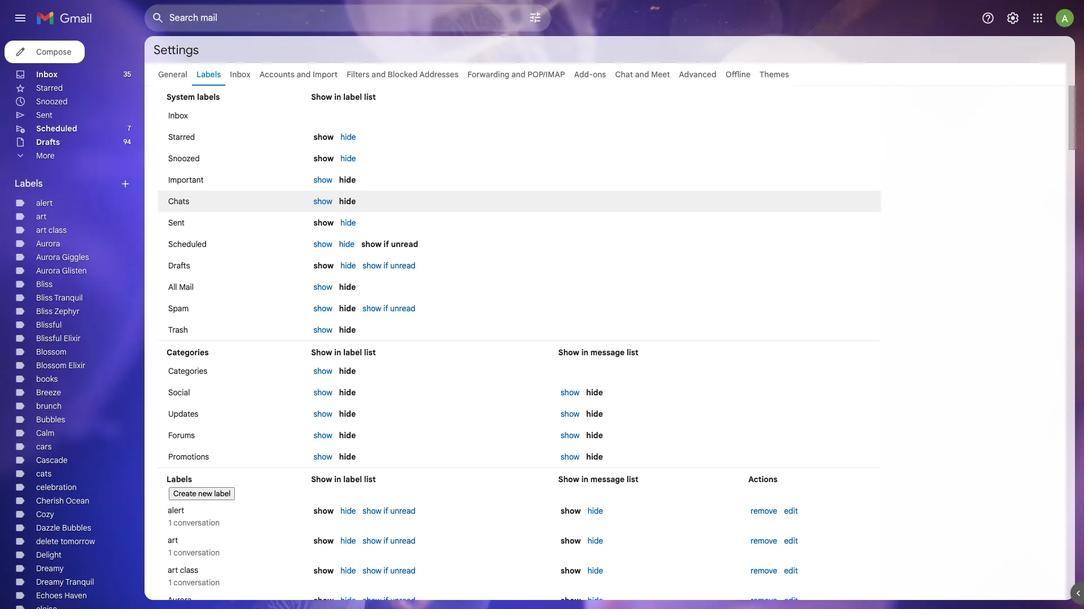 Task type: vqa. For each thing, say whether or not it's contained in the screenshot.
the Mail NAVIGATION
no



Task type: locate. For each thing, give the bounding box(es) containing it.
show link for all mail
[[313, 282, 332, 292]]

chat
[[615, 69, 633, 80]]

list
[[364, 92, 376, 102], [364, 348, 376, 358], [627, 348, 639, 358], [364, 475, 376, 485], [627, 475, 639, 485]]

3 remove link from the top
[[751, 566, 777, 577]]

3 remove from the top
[[751, 566, 777, 577]]

0 vertical spatial starred
[[36, 83, 63, 93]]

0 vertical spatial show in label list
[[311, 92, 376, 102]]

0 horizontal spatial inbox link
[[36, 69, 58, 80]]

2 vertical spatial conversation
[[174, 578, 220, 588]]

4 remove from the top
[[751, 596, 777, 606]]

art inside art class 1 conversation
[[168, 566, 178, 576]]

show if unread for first show if unread link
[[363, 261, 416, 271]]

0 vertical spatial labels
[[196, 69, 221, 80]]

1 horizontal spatial labels
[[167, 475, 192, 485]]

2 show in label list from the top
[[311, 348, 376, 358]]

1 blissful from the top
[[36, 320, 62, 330]]

1 vertical spatial tranquil
[[65, 578, 94, 588]]

conversation up art 1 conversation
[[174, 518, 220, 529]]

1 remove link from the top
[[751, 507, 777, 517]]

2 message from the top
[[591, 475, 625, 485]]

2 conversation from the top
[[174, 548, 220, 558]]

label for categories
[[343, 348, 362, 358]]

show in label list for system labels
[[311, 92, 376, 102]]

snoozed down starred link
[[36, 97, 68, 107]]

delight link
[[36, 551, 61, 561]]

0 horizontal spatial scheduled
[[36, 124, 77, 134]]

sent down chats
[[168, 218, 185, 228]]

and for accounts
[[297, 69, 311, 80]]

0 horizontal spatial sent
[[36, 110, 52, 120]]

bubbles down the brunch
[[36, 415, 65, 425]]

elixir down blissful elixir 'link'
[[68, 361, 85, 371]]

alert
[[36, 198, 53, 208], [168, 506, 184, 516]]

labels
[[196, 69, 221, 80], [15, 178, 43, 190], [167, 475, 192, 485]]

0 vertical spatial sent
[[36, 110, 52, 120]]

edit link
[[784, 507, 798, 517], [784, 536, 798, 547], [784, 566, 798, 577], [784, 596, 798, 606]]

inbox link up starred link
[[36, 69, 58, 80]]

if for first show if unread link
[[384, 261, 388, 271]]

bliss tranquil link
[[36, 293, 83, 303]]

general link
[[158, 69, 187, 80]]

and left import
[[297, 69, 311, 80]]

1 vertical spatial snoozed
[[168, 154, 200, 164]]

accounts and import link
[[260, 69, 338, 80]]

list for system labels
[[364, 92, 376, 102]]

forwarding and pop/imap
[[468, 69, 565, 80]]

class up aurora link
[[48, 225, 67, 235]]

1 show in message list from the top
[[558, 348, 639, 358]]

echoes haven
[[36, 591, 87, 601]]

unread for third show if unread link from the top
[[390, 507, 416, 517]]

show link for spam
[[313, 304, 332, 314]]

2 horizontal spatial inbox
[[230, 69, 251, 80]]

remove for art 1 conversation
[[751, 536, 777, 547]]

scheduled up mail on the left top
[[168, 239, 207, 250]]

0 horizontal spatial snoozed
[[36, 97, 68, 107]]

1 vertical spatial show in label list
[[311, 348, 376, 358]]

conversation down art 1 conversation
[[174, 578, 220, 588]]

labels for labels heading
[[15, 178, 43, 190]]

unread
[[391, 239, 418, 250], [390, 261, 416, 271], [390, 304, 415, 314], [390, 507, 416, 517], [390, 536, 416, 547], [390, 566, 416, 577], [390, 596, 416, 606]]

2 vertical spatial bliss
[[36, 307, 52, 317]]

important
[[168, 175, 204, 185]]

and for chat
[[635, 69, 649, 80]]

3 edit link from the top
[[784, 566, 798, 577]]

and for forwarding
[[511, 69, 526, 80]]

scheduled link
[[36, 124, 77, 134]]

filters
[[347, 69, 370, 80]]

and right 'filters'
[[372, 69, 386, 80]]

aurora down "art class" link on the left top of page
[[36, 239, 60, 249]]

1 bliss from the top
[[36, 280, 52, 290]]

2 and from the left
[[372, 69, 386, 80]]

elixir up blossom link
[[64, 334, 81, 344]]

unread for second show if unread link from the bottom
[[390, 566, 416, 577]]

dreamy down the "delight"
[[36, 564, 64, 574]]

alert for alert 1 conversation
[[168, 506, 184, 516]]

Search mail text field
[[169, 12, 497, 24]]

cozy link
[[36, 510, 54, 520]]

1 for alert 1 conversation
[[169, 518, 172, 529]]

actions
[[748, 475, 778, 485]]

4 show if unread link from the top
[[363, 536, 416, 547]]

35
[[124, 70, 131, 78]]

labels
[[197, 92, 220, 102]]

7 if from the top
[[384, 596, 388, 606]]

5 if from the top
[[384, 536, 388, 547]]

3 if from the top
[[383, 304, 388, 314]]

show
[[311, 92, 332, 102], [311, 348, 332, 358], [558, 348, 579, 358], [311, 475, 332, 485], [558, 475, 579, 485]]

updates
[[168, 409, 198, 420]]

dreamy down dreamy link at the left bottom of the page
[[36, 578, 64, 588]]

glisten
[[62, 266, 87, 276]]

message for labels
[[591, 475, 625, 485]]

2 bliss from the top
[[36, 293, 52, 303]]

and left pop/imap
[[511, 69, 526, 80]]

0 vertical spatial 1
[[169, 518, 172, 529]]

add-ons
[[574, 69, 606, 80]]

0 vertical spatial bliss
[[36, 280, 52, 290]]

blossom down blissful elixir 'link'
[[36, 347, 66, 357]]

4 remove link from the top
[[751, 596, 777, 606]]

show link
[[313, 175, 332, 185], [313, 197, 332, 207], [313, 239, 332, 250], [313, 282, 332, 292], [313, 304, 332, 314], [313, 325, 332, 335], [313, 366, 332, 377], [313, 388, 332, 398], [561, 388, 580, 398], [313, 409, 332, 420], [561, 409, 580, 420], [313, 431, 332, 441], [561, 431, 580, 441], [313, 452, 332, 462], [561, 452, 580, 462]]

tranquil up zephyr
[[54, 293, 83, 303]]

0 horizontal spatial alert
[[36, 198, 53, 208]]

blissful down blissful 'link'
[[36, 334, 62, 344]]

2 1 from the top
[[169, 548, 172, 558]]

class down art 1 conversation
[[180, 566, 198, 576]]

0 vertical spatial blossom
[[36, 347, 66, 357]]

drafts up more
[[36, 137, 60, 147]]

in for system labels
[[334, 92, 341, 102]]

1 up art class 1 conversation
[[169, 548, 172, 558]]

themes
[[760, 69, 789, 80]]

alert up art link
[[36, 198, 53, 208]]

blossom elixir
[[36, 361, 85, 371]]

label inside create new label button
[[214, 490, 231, 499]]

edit link for alert 1 conversation
[[784, 507, 798, 517]]

edit link for art class 1 conversation
[[784, 566, 798, 577]]

blossom for blossom elixir
[[36, 361, 66, 371]]

class inside art class 1 conversation
[[180, 566, 198, 576]]

1 vertical spatial blossom
[[36, 361, 66, 371]]

art down art 1 conversation
[[168, 566, 178, 576]]

forwarding and pop/imap link
[[468, 69, 565, 80]]

accounts
[[260, 69, 295, 80]]

aurora
[[36, 239, 60, 249], [36, 252, 60, 263], [36, 266, 60, 276], [168, 596, 192, 606]]

label
[[343, 92, 362, 102], [343, 348, 362, 358], [343, 475, 362, 485], [214, 490, 231, 499]]

cherish ocean
[[36, 496, 89, 507]]

support image
[[981, 11, 995, 25]]

and right chat
[[635, 69, 649, 80]]

show link for updates
[[313, 409, 332, 420]]

0 vertical spatial categories
[[167, 348, 209, 358]]

more button
[[0, 149, 136, 163]]

0 vertical spatial snoozed
[[36, 97, 68, 107]]

2 remove from the top
[[751, 536, 777, 547]]

art down alert 1 conversation
[[168, 536, 178, 546]]

show link for chats
[[313, 197, 332, 207]]

new
[[198, 490, 212, 499]]

inbox up starred link
[[36, 69, 58, 80]]

labels inside navigation
[[15, 178, 43, 190]]

show
[[313, 132, 334, 142], [313, 154, 334, 164], [313, 175, 332, 185], [313, 197, 332, 207], [313, 218, 334, 228], [313, 239, 332, 250], [361, 239, 382, 250], [313, 261, 334, 271], [363, 261, 382, 271], [313, 282, 332, 292], [313, 304, 332, 314], [363, 304, 381, 314], [313, 325, 332, 335], [313, 366, 332, 377], [313, 388, 332, 398], [561, 388, 580, 398], [313, 409, 332, 420], [561, 409, 580, 420], [313, 431, 332, 441], [561, 431, 580, 441], [313, 452, 332, 462], [561, 452, 580, 462], [313, 507, 334, 517], [363, 507, 382, 517], [561, 507, 581, 517], [313, 536, 334, 547], [363, 536, 382, 547], [561, 536, 581, 547], [313, 566, 334, 577], [363, 566, 382, 577], [561, 566, 581, 577], [313, 596, 334, 606], [363, 596, 382, 606], [561, 596, 581, 606]]

aurora down art class 1 conversation
[[168, 596, 192, 606]]

snoozed up important
[[168, 154, 200, 164]]

giggles
[[62, 252, 89, 263]]

calm link
[[36, 429, 54, 439]]

list for categories
[[364, 348, 376, 358]]

1 vertical spatial elixir
[[68, 361, 85, 371]]

0 vertical spatial drafts
[[36, 137, 60, 147]]

alert down 'create'
[[168, 506, 184, 516]]

scheduled inside labels navigation
[[36, 124, 77, 134]]

bliss up bliss tranquil link
[[36, 280, 52, 290]]

haven
[[64, 591, 87, 601]]

dreamy link
[[36, 564, 64, 574]]

0 horizontal spatial drafts
[[36, 137, 60, 147]]

1 1 from the top
[[169, 518, 172, 529]]

1 inside art 1 conversation
[[169, 548, 172, 558]]

labels up labels at the top of page
[[196, 69, 221, 80]]

edit link for art 1 conversation
[[784, 536, 798, 547]]

art down art link
[[36, 225, 46, 235]]

1 vertical spatial labels
[[15, 178, 43, 190]]

alert inside alert 1 conversation
[[168, 506, 184, 516]]

starred inside labels navigation
[[36, 83, 63, 93]]

snoozed
[[36, 97, 68, 107], [168, 154, 200, 164]]

1 dreamy from the top
[[36, 564, 64, 574]]

1 remove from the top
[[751, 507, 777, 517]]

elixir for blossom elixir
[[68, 361, 85, 371]]

aurora down aurora link
[[36, 252, 60, 263]]

2 if from the top
[[384, 261, 388, 271]]

labels up alert link
[[15, 178, 43, 190]]

starred up snoozed link
[[36, 83, 63, 93]]

2 blissful from the top
[[36, 334, 62, 344]]

ocean
[[66, 496, 89, 507]]

show link for promotions
[[313, 452, 332, 462]]

1 vertical spatial scheduled
[[168, 239, 207, 250]]

blossom link
[[36, 347, 66, 357]]

alert for alert
[[36, 198, 53, 208]]

2 remove link from the top
[[751, 536, 777, 547]]

show link for scheduled
[[313, 239, 332, 250]]

starred down system
[[168, 132, 195, 142]]

remove link for alert 1 conversation
[[751, 507, 777, 517]]

1 vertical spatial class
[[180, 566, 198, 576]]

show if unread for 4th show if unread link from the top of the page
[[363, 536, 416, 547]]

1 blossom from the top
[[36, 347, 66, 357]]

chat and meet link
[[615, 69, 670, 80]]

1 vertical spatial starred
[[168, 132, 195, 142]]

blossom down blossom link
[[36, 361, 66, 371]]

scheduled up drafts link
[[36, 124, 77, 134]]

blissful for blissful 'link'
[[36, 320, 62, 330]]

art for art 1 conversation
[[168, 536, 178, 546]]

6 show if unread link from the top
[[363, 596, 416, 606]]

0 vertical spatial scheduled
[[36, 124, 77, 134]]

art class 1 conversation
[[167, 566, 220, 588]]

if for 4th show if unread link from the top of the page
[[384, 536, 388, 547]]

3 show in label list from the top
[[311, 475, 376, 485]]

labels up 'create'
[[167, 475, 192, 485]]

2 vertical spatial show in label list
[[311, 475, 376, 485]]

inbox down system
[[168, 111, 188, 121]]

0 horizontal spatial inbox
[[36, 69, 58, 80]]

inbox right labels link
[[230, 69, 251, 80]]

sent down snoozed link
[[36, 110, 52, 120]]

categories
[[167, 348, 209, 358], [168, 366, 207, 377]]

alert 1 conversation
[[167, 506, 220, 529]]

class
[[48, 225, 67, 235], [180, 566, 198, 576]]

1 vertical spatial bliss
[[36, 293, 52, 303]]

edit
[[784, 507, 798, 517], [784, 536, 798, 547], [784, 566, 798, 577], [784, 596, 798, 606]]

if for second show if unread link from the bottom
[[384, 566, 388, 577]]

0 vertical spatial elixir
[[64, 334, 81, 344]]

bubbles
[[36, 415, 65, 425], [62, 523, 91, 534]]

3 edit from the top
[[784, 566, 798, 577]]

bliss up blissful 'link'
[[36, 307, 52, 317]]

2 edit link from the top
[[784, 536, 798, 547]]

5 show if unread link from the top
[[363, 566, 416, 577]]

and for filters
[[372, 69, 386, 80]]

1 horizontal spatial alert
[[168, 506, 184, 516]]

remove
[[751, 507, 777, 517], [751, 536, 777, 547], [751, 566, 777, 577], [751, 596, 777, 606]]

unread for first show if unread link
[[390, 261, 416, 271]]

1 message from the top
[[591, 348, 625, 358]]

0 vertical spatial message
[[591, 348, 625, 358]]

drafts up all mail
[[168, 261, 190, 271]]

elixir for blissful elixir
[[64, 334, 81, 344]]

compose button
[[5, 41, 85, 63]]

4 if from the top
[[384, 507, 388, 517]]

1 conversation from the top
[[174, 518, 220, 529]]

1 show in label list from the top
[[311, 92, 376, 102]]

1 vertical spatial message
[[591, 475, 625, 485]]

1
[[169, 518, 172, 529], [169, 548, 172, 558], [169, 578, 172, 588]]

cars link
[[36, 442, 52, 452]]

1 inside alert 1 conversation
[[169, 518, 172, 529]]

1 horizontal spatial class
[[180, 566, 198, 576]]

2 dreamy from the top
[[36, 578, 64, 588]]

art class link
[[36, 225, 67, 235]]

0 horizontal spatial starred
[[36, 83, 63, 93]]

6 if from the top
[[384, 566, 388, 577]]

remove link
[[751, 507, 777, 517], [751, 536, 777, 547], [751, 566, 777, 577], [751, 596, 777, 606]]

0 horizontal spatial labels
[[15, 178, 43, 190]]

None search field
[[145, 5, 551, 32]]

1 edit link from the top
[[784, 507, 798, 517]]

0 vertical spatial class
[[48, 225, 67, 235]]

edit for alert 1 conversation
[[784, 507, 798, 517]]

3 1 from the top
[[169, 578, 172, 588]]

1 up art 1 conversation
[[169, 518, 172, 529]]

art inside art 1 conversation
[[168, 536, 178, 546]]

1 vertical spatial dreamy
[[36, 578, 64, 588]]

inbox
[[36, 69, 58, 80], [230, 69, 251, 80], [168, 111, 188, 121]]

2 vertical spatial 1
[[169, 578, 172, 588]]

0 vertical spatial dreamy
[[36, 564, 64, 574]]

label for labels
[[343, 475, 362, 485]]

delete tomorrow
[[36, 537, 95, 547]]

remove link for art 1 conversation
[[751, 536, 777, 547]]

bliss down bliss link
[[36, 293, 52, 303]]

3 and from the left
[[511, 69, 526, 80]]

labels navigation
[[0, 36, 145, 610]]

art down alert link
[[36, 212, 46, 222]]

and
[[297, 69, 311, 80], [372, 69, 386, 80], [511, 69, 526, 80], [635, 69, 649, 80]]

starred
[[36, 83, 63, 93], [168, 132, 195, 142]]

bubbles link
[[36, 415, 65, 425]]

class for art class
[[48, 225, 67, 235]]

aurora up bliss link
[[36, 266, 60, 276]]

0 vertical spatial blissful
[[36, 320, 62, 330]]

tranquil up haven
[[65, 578, 94, 588]]

alert inside labels navigation
[[36, 198, 53, 208]]

1 and from the left
[[297, 69, 311, 80]]

aurora glisten link
[[36, 266, 87, 276]]

show in message list for labels
[[558, 475, 639, 485]]

art
[[36, 212, 46, 222], [36, 225, 46, 235], [168, 536, 178, 546], [168, 566, 178, 576]]

in for labels
[[334, 475, 341, 485]]

1 vertical spatial blissful
[[36, 334, 62, 344]]

conversation for art
[[174, 548, 220, 558]]

drafts
[[36, 137, 60, 147], [168, 261, 190, 271]]

labels link
[[196, 69, 221, 80]]

1 vertical spatial conversation
[[174, 548, 220, 558]]

categories up social
[[168, 366, 207, 377]]

tranquil for bliss tranquil
[[54, 293, 83, 303]]

0 vertical spatial show in message list
[[558, 348, 639, 358]]

2 horizontal spatial labels
[[196, 69, 221, 80]]

inbox link right labels link
[[230, 69, 251, 80]]

1 horizontal spatial drafts
[[168, 261, 190, 271]]

1 vertical spatial alert
[[168, 506, 184, 516]]

1 down art 1 conversation
[[169, 578, 172, 588]]

cherish ocean link
[[36, 496, 89, 507]]

sent inside labels navigation
[[36, 110, 52, 120]]

0 vertical spatial alert
[[36, 198, 53, 208]]

conversation inside alert 1 conversation
[[174, 518, 220, 529]]

delete tomorrow link
[[36, 537, 95, 547]]

echoes
[[36, 591, 62, 601]]

cascade
[[36, 456, 68, 466]]

inbox inside labels navigation
[[36, 69, 58, 80]]

conversation up art class 1 conversation
[[174, 548, 220, 558]]

4 and from the left
[[635, 69, 649, 80]]

settings image
[[1006, 11, 1020, 25]]

create
[[173, 490, 196, 499]]

conversation inside art 1 conversation
[[174, 548, 220, 558]]

categories down "trash"
[[167, 348, 209, 358]]

blissful down bliss zephyr
[[36, 320, 62, 330]]

aurora for aurora glisten
[[36, 266, 60, 276]]

2 blossom from the top
[[36, 361, 66, 371]]

art for art class 1 conversation
[[168, 566, 178, 576]]

aurora for aurora giggles
[[36, 252, 60, 263]]

bubbles up tomorrow
[[62, 523, 91, 534]]

0 vertical spatial conversation
[[174, 518, 220, 529]]

3 conversation from the top
[[174, 578, 220, 588]]

dreamy for dreamy link at the left bottom of the page
[[36, 564, 64, 574]]

class inside labels navigation
[[48, 225, 67, 235]]

2 vertical spatial labels
[[167, 475, 192, 485]]

unread for sixth show if unread link from the top of the page
[[390, 596, 416, 606]]

1 edit from the top
[[784, 507, 798, 517]]

if for fifth show if unread link from the bottom
[[383, 304, 388, 314]]

1 vertical spatial show in message list
[[558, 475, 639, 485]]

0 horizontal spatial class
[[48, 225, 67, 235]]

3 bliss from the top
[[36, 307, 52, 317]]

unread for 4th show if unread link from the top of the page
[[390, 536, 416, 547]]

label for system labels
[[343, 92, 362, 102]]

1 vertical spatial 1
[[169, 548, 172, 558]]

2 edit from the top
[[784, 536, 798, 547]]

2 show in message list from the top
[[558, 475, 639, 485]]

in
[[334, 92, 341, 102], [334, 348, 341, 358], [581, 348, 588, 358], [334, 475, 341, 485], [581, 475, 588, 485]]

drafts link
[[36, 137, 60, 147]]

1 vertical spatial sent
[[168, 218, 185, 228]]

1 horizontal spatial inbox link
[[230, 69, 251, 80]]

0 vertical spatial tranquil
[[54, 293, 83, 303]]

add-
[[574, 69, 593, 80]]

show if unread for fifth show if unread link from the bottom
[[363, 304, 415, 314]]



Task type: describe. For each thing, give the bounding box(es) containing it.
edit for art class 1 conversation
[[784, 566, 798, 577]]

forums
[[168, 431, 195, 441]]

snoozed inside labels navigation
[[36, 97, 68, 107]]

books link
[[36, 374, 58, 385]]

1 show if unread link from the top
[[363, 261, 416, 271]]

show in label list for labels
[[311, 475, 376, 485]]

pop/imap
[[528, 69, 565, 80]]

1 vertical spatial categories
[[168, 366, 207, 377]]

dreamy tranquil
[[36, 578, 94, 588]]

filters and blocked addresses
[[347, 69, 459, 80]]

drafts inside labels navigation
[[36, 137, 60, 147]]

celebration link
[[36, 483, 77, 493]]

dreamy tranquil link
[[36, 578, 94, 588]]

in for categories
[[334, 348, 341, 358]]

chats
[[168, 197, 189, 207]]

advanced search options image
[[524, 6, 547, 29]]

system
[[167, 92, 195, 102]]

1 inbox link from the left
[[36, 69, 58, 80]]

show if unread for second show if unread link from the bottom
[[363, 566, 416, 577]]

blossom elixir link
[[36, 361, 85, 371]]

4 edit from the top
[[784, 596, 798, 606]]

starred link
[[36, 83, 63, 93]]

create new label button
[[169, 488, 235, 501]]

social
[[168, 388, 190, 398]]

show for labels
[[311, 475, 332, 485]]

2 show if unread link from the top
[[363, 304, 415, 314]]

snoozed link
[[36, 97, 68, 107]]

show if unread for sixth show if unread link from the top of the page
[[363, 596, 416, 606]]

delete
[[36, 537, 59, 547]]

bliss link
[[36, 280, 52, 290]]

import
[[313, 69, 338, 80]]

accounts and import
[[260, 69, 338, 80]]

1 vertical spatial bubbles
[[62, 523, 91, 534]]

themes link
[[760, 69, 789, 80]]

message for categories
[[591, 348, 625, 358]]

class for art class 1 conversation
[[180, 566, 198, 576]]

show link for categories
[[313, 366, 332, 377]]

show for system labels
[[311, 92, 332, 102]]

trash
[[168, 325, 188, 335]]

advanced link
[[679, 69, 717, 80]]

show link for important
[[313, 175, 332, 185]]

1 inside art class 1 conversation
[[169, 578, 172, 588]]

add-ons link
[[574, 69, 606, 80]]

forwarding
[[468, 69, 509, 80]]

cats link
[[36, 469, 52, 479]]

show in message list for categories
[[558, 348, 639, 358]]

1 horizontal spatial sent
[[168, 218, 185, 228]]

art for art
[[36, 212, 46, 222]]

1 horizontal spatial scheduled
[[168, 239, 207, 250]]

blocked
[[388, 69, 418, 80]]

bliss zephyr
[[36, 307, 80, 317]]

main menu image
[[14, 11, 27, 25]]

dazzle bubbles link
[[36, 523, 91, 534]]

show link for trash
[[313, 325, 332, 335]]

calm
[[36, 429, 54, 439]]

delight
[[36, 551, 61, 561]]

1 if from the top
[[384, 239, 389, 250]]

blissful link
[[36, 320, 62, 330]]

labels heading
[[15, 178, 120, 190]]

remove for art class 1 conversation
[[751, 566, 777, 577]]

general
[[158, 69, 187, 80]]

echoes haven link
[[36, 591, 87, 601]]

celebration
[[36, 483, 77, 493]]

dazzle bubbles
[[36, 523, 91, 534]]

advanced
[[679, 69, 717, 80]]

4 edit link from the top
[[784, 596, 798, 606]]

blossom for blossom link
[[36, 347, 66, 357]]

bliss for bliss link
[[36, 280, 52, 290]]

cats
[[36, 469, 52, 479]]

aurora giggles link
[[36, 252, 89, 263]]

bliss for bliss zephyr
[[36, 307, 52, 317]]

art link
[[36, 212, 46, 222]]

compose
[[36, 47, 71, 57]]

aurora link
[[36, 239, 60, 249]]

filters and blocked addresses link
[[347, 69, 459, 80]]

dazzle
[[36, 523, 60, 534]]

art for art class
[[36, 225, 46, 235]]

remove link for art class 1 conversation
[[751, 566, 777, 577]]

show for categories
[[311, 348, 332, 358]]

brunch link
[[36, 401, 62, 412]]

sent link
[[36, 110, 52, 120]]

meet
[[651, 69, 670, 80]]

offline link
[[726, 69, 751, 80]]

if for sixth show if unread link from the top of the page
[[384, 596, 388, 606]]

aurora for aurora link
[[36, 239, 60, 249]]

all mail
[[168, 282, 194, 292]]

2 inbox link from the left
[[230, 69, 251, 80]]

1 horizontal spatial inbox
[[168, 111, 188, 121]]

labels for labels link
[[196, 69, 221, 80]]

gmail image
[[36, 7, 98, 29]]

promotions
[[168, 452, 209, 462]]

unread for fifth show if unread link from the bottom
[[390, 304, 415, 314]]

7
[[128, 124, 131, 133]]

cozy
[[36, 510, 54, 520]]

if for third show if unread link from the top
[[384, 507, 388, 517]]

1 vertical spatial drafts
[[168, 261, 190, 271]]

zephyr
[[55, 307, 80, 317]]

0 vertical spatial bubbles
[[36, 415, 65, 425]]

tomorrow
[[61, 537, 95, 547]]

cherish
[[36, 496, 64, 507]]

books
[[36, 374, 58, 385]]

bliss zephyr link
[[36, 307, 80, 317]]

art class
[[36, 225, 67, 235]]

bliss for bliss tranquil
[[36, 293, 52, 303]]

1 horizontal spatial snoozed
[[168, 154, 200, 164]]

tranquil for dreamy tranquil
[[65, 578, 94, 588]]

show link for forums
[[313, 431, 332, 441]]

settings
[[154, 42, 199, 57]]

remove for alert 1 conversation
[[751, 507, 777, 517]]

cascade link
[[36, 456, 68, 466]]

show link for social
[[313, 388, 332, 398]]

search mail image
[[148, 8, 168, 28]]

conversation inside art class 1 conversation
[[174, 578, 220, 588]]

dreamy for dreamy tranquil
[[36, 578, 64, 588]]

blissful for blissful elixir
[[36, 334, 62, 344]]

3 show if unread link from the top
[[363, 507, 416, 517]]

chat and meet
[[615, 69, 670, 80]]

brunch
[[36, 401, 62, 412]]

conversation for alert
[[174, 518, 220, 529]]

show if unread for third show if unread link from the top
[[363, 507, 416, 517]]

create new label
[[173, 490, 231, 499]]

alert link
[[36, 198, 53, 208]]

list for labels
[[364, 475, 376, 485]]

aurora giggles
[[36, 252, 89, 263]]

show in label list for categories
[[311, 348, 376, 358]]

breeze link
[[36, 388, 61, 398]]

1 for art 1 conversation
[[169, 548, 172, 558]]

offline
[[726, 69, 751, 80]]

edit for art 1 conversation
[[784, 536, 798, 547]]

art 1 conversation
[[167, 536, 220, 558]]

all
[[168, 282, 177, 292]]

system labels
[[167, 92, 220, 102]]

1 horizontal spatial starred
[[168, 132, 195, 142]]

94
[[123, 138, 131, 146]]



